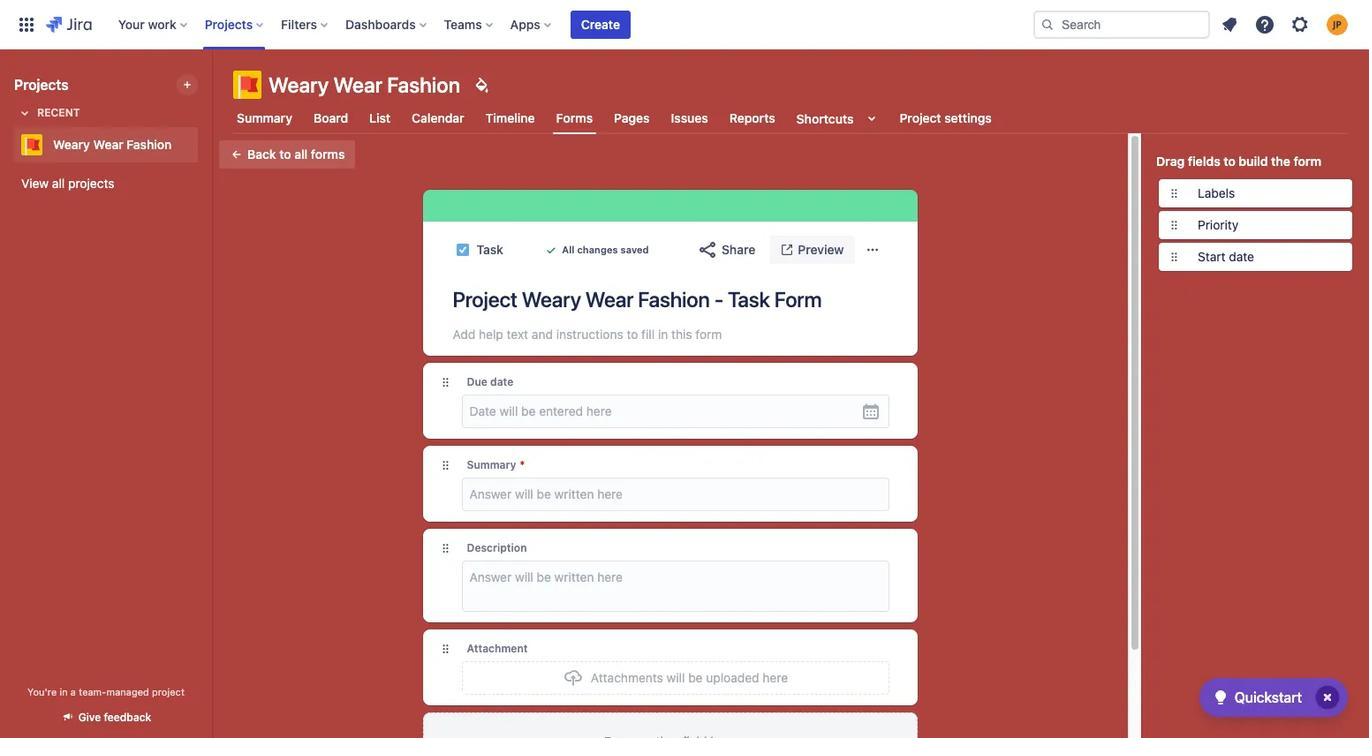 Task type: vqa. For each thing, say whether or not it's contained in the screenshot.
Summary link
yes



Task type: locate. For each thing, give the bounding box(es) containing it.
0 vertical spatial project
[[900, 110, 942, 125]]

form actions image
[[866, 243, 880, 257]]

0 horizontal spatial summary
[[237, 110, 292, 125]]

set background color image
[[471, 74, 492, 95]]

preview button
[[770, 236, 855, 264]]

answer
[[470, 487, 512, 502], [470, 570, 512, 585]]

0 horizontal spatial form
[[696, 327, 722, 342]]

task right -
[[728, 287, 770, 312]]

to right 'back' on the left
[[279, 147, 291, 162]]

quickstart button
[[1200, 679, 1348, 718]]

collapse recent projects image
[[14, 103, 35, 124]]

start date
[[1198, 249, 1255, 264]]

entered
[[539, 404, 583, 419]]

timeline link
[[482, 103, 539, 134]]

form right this
[[696, 327, 722, 342]]

answer will be written here down description
[[470, 570, 623, 585]]

0 horizontal spatial project
[[453, 287, 518, 312]]

all
[[295, 147, 308, 162], [52, 176, 65, 191]]

weary wear fashion
[[269, 72, 460, 97], [53, 137, 172, 152]]

0 vertical spatial answer
[[470, 487, 512, 502]]

2 horizontal spatial wear
[[586, 287, 634, 312]]

weary
[[269, 72, 329, 97], [53, 137, 90, 152], [522, 287, 581, 312]]

will
[[500, 404, 518, 419], [515, 487, 534, 502], [515, 570, 534, 585], [667, 671, 685, 686]]

calendar
[[412, 110, 464, 125]]

will right date
[[500, 404, 518, 419]]

2 answer will be written here from the top
[[470, 570, 623, 585]]

1 vertical spatial project
[[453, 287, 518, 312]]

1 vertical spatial answer will be written here
[[470, 570, 623, 585]]

0 vertical spatial answer will be written here
[[470, 487, 623, 502]]

in
[[658, 327, 668, 342], [60, 687, 68, 698]]

summary for summary *
[[467, 459, 516, 472]]

projects inside dropdown button
[[205, 16, 253, 31]]

team-
[[79, 687, 106, 698]]

all left forms
[[295, 147, 308, 162]]

all right the view on the top left of page
[[52, 176, 65, 191]]

forms
[[311, 147, 345, 162]]

saved
[[621, 244, 649, 255]]

0 vertical spatial fashion
[[387, 72, 460, 97]]

1 vertical spatial wear
[[93, 137, 123, 152]]

create
[[581, 16, 620, 31]]

notifications image
[[1219, 14, 1241, 35]]

fashion left add to starred image
[[127, 137, 172, 152]]

1 horizontal spatial all
[[295, 147, 308, 162]]

summary link
[[233, 103, 296, 134]]

2 vertical spatial wear
[[586, 287, 634, 312]]

attachment
[[467, 642, 528, 656]]

description
[[467, 542, 527, 555]]

-
[[715, 287, 724, 312]]

1 horizontal spatial fashion
[[387, 72, 460, 97]]

in right fill
[[658, 327, 668, 342]]

calendar image
[[860, 401, 881, 422]]

banner containing your work
[[0, 0, 1370, 49]]

weary up and
[[522, 287, 581, 312]]

project for project settings
[[900, 110, 942, 125]]

1 vertical spatial summary
[[467, 459, 516, 472]]

1 horizontal spatial summary
[[467, 459, 516, 472]]

2 written from the top
[[555, 570, 594, 585]]

be
[[521, 404, 536, 419], [537, 487, 551, 502], [537, 570, 551, 585], [689, 671, 703, 686]]

0 horizontal spatial weary
[[53, 137, 90, 152]]

0 horizontal spatial in
[[60, 687, 68, 698]]

0 vertical spatial summary
[[237, 110, 292, 125]]

answer will be written here down *
[[470, 487, 623, 502]]

board link
[[310, 103, 352, 134]]

1 answer will be written here from the top
[[470, 487, 623, 502]]

changes
[[577, 244, 618, 255]]

1 vertical spatial in
[[60, 687, 68, 698]]

0 vertical spatial projects
[[205, 16, 253, 31]]

1 vertical spatial projects
[[14, 77, 69, 93]]

all
[[562, 244, 575, 255]]

1 vertical spatial task
[[728, 287, 770, 312]]

weary wear fashion up view all projects link
[[53, 137, 172, 152]]

date for start date
[[1229, 249, 1255, 264]]

1 horizontal spatial weary wear fashion
[[269, 72, 460, 97]]

will down description
[[515, 570, 534, 585]]

1 horizontal spatial in
[[658, 327, 668, 342]]

1 vertical spatial weary wear fashion
[[53, 137, 172, 152]]

will down *
[[515, 487, 534, 502]]

this
[[672, 327, 692, 342]]

view all projects
[[21, 176, 114, 191]]

teams button
[[439, 10, 500, 38]]

in left a in the left of the page
[[60, 687, 68, 698]]

wear
[[334, 72, 383, 97], [93, 137, 123, 152], [586, 287, 634, 312]]

1 horizontal spatial to
[[627, 327, 638, 342]]

task left all
[[477, 242, 504, 257]]

project left settings
[[900, 110, 942, 125]]

0 vertical spatial wear
[[334, 72, 383, 97]]

written
[[555, 487, 594, 502], [555, 570, 594, 585]]

add help text and instructions to fill in this form
[[453, 327, 722, 342]]

wear up view all projects link
[[93, 137, 123, 152]]

answer down the summary *
[[470, 487, 512, 502]]

settings
[[945, 110, 992, 125]]

2 horizontal spatial fashion
[[638, 287, 710, 312]]

1 horizontal spatial project
[[900, 110, 942, 125]]

preview
[[798, 242, 844, 257]]

1 horizontal spatial date
[[1229, 249, 1255, 264]]

0 vertical spatial written
[[555, 487, 594, 502]]

0 vertical spatial weary
[[269, 72, 329, 97]]

share image
[[697, 239, 718, 261]]

give feedback button
[[50, 703, 162, 733]]

jira image
[[46, 14, 92, 35], [46, 14, 92, 35]]

0 vertical spatial in
[[658, 327, 668, 342]]

0 horizontal spatial date
[[490, 376, 514, 389]]

banner
[[0, 0, 1370, 49]]

1 horizontal spatial projects
[[205, 16, 253, 31]]

reports
[[730, 110, 776, 125]]

date right start
[[1229, 249, 1255, 264]]

start
[[1198, 249, 1226, 264]]

projects right work
[[205, 16, 253, 31]]

managed
[[106, 687, 149, 698]]

0 horizontal spatial weary wear fashion
[[53, 137, 172, 152]]

your profile and settings image
[[1327, 14, 1348, 35]]

reports link
[[726, 103, 779, 134]]

weary down 'recent'
[[53, 137, 90, 152]]

weary wear fashion up list
[[269, 72, 460, 97]]

2 horizontal spatial weary
[[522, 287, 581, 312]]

issues link
[[668, 103, 712, 134]]

pages link
[[611, 103, 654, 134]]

0 vertical spatial form
[[1294, 154, 1322, 169]]

date right due
[[490, 376, 514, 389]]

to left 'build'
[[1224, 154, 1236, 169]]

0 vertical spatial task
[[477, 242, 504, 257]]

2 answer from the top
[[470, 570, 512, 585]]

priority
[[1198, 217, 1239, 232]]

project settings
[[900, 110, 992, 125]]

form
[[775, 287, 822, 312]]

date will be entered here
[[470, 404, 612, 419]]

you're
[[27, 687, 57, 698]]

dashboards button
[[340, 10, 434, 38]]

project up help
[[453, 287, 518, 312]]

2 vertical spatial fashion
[[638, 287, 710, 312]]

1 vertical spatial date
[[490, 376, 514, 389]]

to left fill
[[627, 327, 638, 342]]

fashion up this
[[638, 287, 710, 312]]

0 vertical spatial all
[[295, 147, 308, 162]]

forms
[[556, 110, 593, 125]]

issues
[[671, 110, 708, 125]]

summary left *
[[467, 459, 516, 472]]

wear up instructions
[[586, 287, 634, 312]]

0 horizontal spatial wear
[[93, 137, 123, 152]]

fashion up calendar
[[387, 72, 460, 97]]

back to all forms
[[247, 147, 345, 162]]

1 vertical spatial fashion
[[127, 137, 172, 152]]

to
[[279, 147, 291, 162], [1224, 154, 1236, 169], [627, 327, 638, 342]]

all changes saved
[[562, 244, 649, 255]]

answer for summary
[[470, 487, 512, 502]]

form right the
[[1294, 154, 1322, 169]]

1 vertical spatial written
[[555, 570, 594, 585]]

your work
[[118, 16, 176, 31]]

1 vertical spatial answer
[[470, 570, 512, 585]]

0 horizontal spatial all
[[52, 176, 65, 191]]

upload image
[[563, 668, 584, 689]]

summary
[[237, 110, 292, 125], [467, 459, 516, 472]]

date
[[1229, 249, 1255, 264], [490, 376, 514, 389]]

here
[[587, 404, 612, 419], [598, 487, 623, 502], [598, 570, 623, 585], [763, 671, 788, 686]]

search image
[[1041, 17, 1055, 31]]

1 written from the top
[[555, 487, 594, 502]]

filters
[[281, 16, 317, 31]]

1 answer from the top
[[470, 487, 512, 502]]

and
[[532, 327, 553, 342]]

0 vertical spatial weary wear fashion
[[269, 72, 460, 97]]

answer down description
[[470, 570, 512, 585]]

answer will be written here
[[470, 487, 623, 502], [470, 570, 623, 585]]

dashboards
[[346, 16, 416, 31]]

labels
[[1198, 186, 1236, 201]]

wear up list
[[334, 72, 383, 97]]

Search field
[[1034, 10, 1211, 38]]

weary up the board
[[269, 72, 329, 97]]

projects up 'recent'
[[14, 77, 69, 93]]

instructions
[[556, 327, 624, 342]]

0 vertical spatial date
[[1229, 249, 1255, 264]]

0 horizontal spatial projects
[[14, 77, 69, 93]]

tab list
[[223, 103, 1359, 134]]

build
[[1239, 154, 1269, 169]]

1 horizontal spatial form
[[1294, 154, 1322, 169]]

summary up 'back' on the left
[[237, 110, 292, 125]]

projects
[[205, 16, 253, 31], [14, 77, 69, 93]]

quickstart
[[1235, 690, 1303, 706]]

0 horizontal spatial fashion
[[127, 137, 172, 152]]

appswitcher icon image
[[16, 14, 37, 35]]

form
[[1294, 154, 1322, 169], [696, 327, 722, 342]]

task
[[477, 242, 504, 257], [728, 287, 770, 312]]

projects
[[68, 176, 114, 191]]

1 horizontal spatial task
[[728, 287, 770, 312]]

date for due date
[[490, 376, 514, 389]]

fashion
[[387, 72, 460, 97], [127, 137, 172, 152], [638, 287, 710, 312]]

written for description
[[555, 570, 594, 585]]



Task type: describe. For each thing, give the bounding box(es) containing it.
work
[[148, 16, 176, 31]]

due date
[[467, 376, 514, 389]]

list link
[[366, 103, 394, 134]]

apps
[[510, 16, 541, 31]]

help image
[[1255, 14, 1276, 35]]

answer will be written here for description
[[470, 570, 623, 585]]

recent
[[37, 106, 80, 119]]

answer will be written here for summary
[[470, 487, 623, 502]]

answer for description
[[470, 570, 512, 585]]

project
[[152, 687, 185, 698]]

attachments will be uploaded here
[[591, 671, 788, 686]]

give
[[78, 711, 101, 725]]

create project image
[[180, 78, 194, 92]]

add
[[453, 327, 476, 342]]

weary wear fashion link
[[14, 127, 191, 163]]

teams
[[444, 16, 482, 31]]

0 horizontal spatial to
[[279, 147, 291, 162]]

tab list containing forms
[[223, 103, 1359, 134]]

1 vertical spatial weary
[[53, 137, 90, 152]]

your
[[118, 16, 145, 31]]

2 vertical spatial weary
[[522, 287, 581, 312]]

1 horizontal spatial weary
[[269, 72, 329, 97]]

pages
[[614, 110, 650, 125]]

a
[[71, 687, 76, 698]]

board
[[314, 110, 348, 125]]

back
[[247, 147, 276, 162]]

primary element
[[11, 0, 1034, 49]]

date
[[470, 404, 496, 419]]

uploaded
[[706, 671, 760, 686]]

1 horizontal spatial wear
[[334, 72, 383, 97]]

projects button
[[199, 10, 271, 38]]

*
[[520, 459, 525, 472]]

drag
[[1157, 154, 1185, 169]]

feedback
[[104, 711, 151, 725]]

add to starred image
[[193, 134, 214, 156]]

summary for summary
[[237, 110, 292, 125]]

1 vertical spatial all
[[52, 176, 65, 191]]

shortcuts
[[797, 111, 854, 126]]

2 horizontal spatial to
[[1224, 154, 1236, 169]]

project settings link
[[896, 103, 996, 134]]

project for project weary wear fashion - task form
[[453, 287, 518, 312]]

list
[[370, 110, 391, 125]]

help
[[479, 327, 503, 342]]

dismiss quickstart image
[[1314, 684, 1342, 712]]

back to all forms link
[[219, 141, 356, 169]]

view
[[21, 176, 49, 191]]

will right attachments
[[667, 671, 685, 686]]

check image
[[1210, 687, 1232, 709]]

1 vertical spatial form
[[696, 327, 722, 342]]

share button
[[687, 236, 766, 264]]

view all projects link
[[14, 168, 198, 200]]

filters button
[[276, 10, 335, 38]]

summary *
[[467, 459, 525, 472]]

drag fields to build the form
[[1157, 154, 1322, 169]]

written for summary
[[555, 487, 594, 502]]

attachments
[[591, 671, 663, 686]]

give feedback
[[78, 711, 151, 725]]

fill
[[642, 327, 655, 342]]

0 horizontal spatial task
[[477, 242, 504, 257]]

share
[[722, 242, 756, 257]]

project weary wear fashion - task form
[[453, 287, 822, 312]]

fields
[[1188, 154, 1221, 169]]

you're in a team-managed project
[[27, 687, 185, 698]]

shortcuts button
[[793, 103, 886, 134]]

sidebar navigation image
[[193, 71, 232, 106]]

timeline
[[486, 110, 535, 125]]

create button
[[571, 10, 631, 38]]

due
[[467, 376, 488, 389]]

text
[[507, 327, 529, 342]]

wear inside "weary wear fashion" link
[[93, 137, 123, 152]]

the
[[1272, 154, 1291, 169]]

settings image
[[1290, 14, 1311, 35]]

calendar link
[[408, 103, 468, 134]]

your work button
[[113, 10, 194, 38]]

apps button
[[505, 10, 558, 38]]



